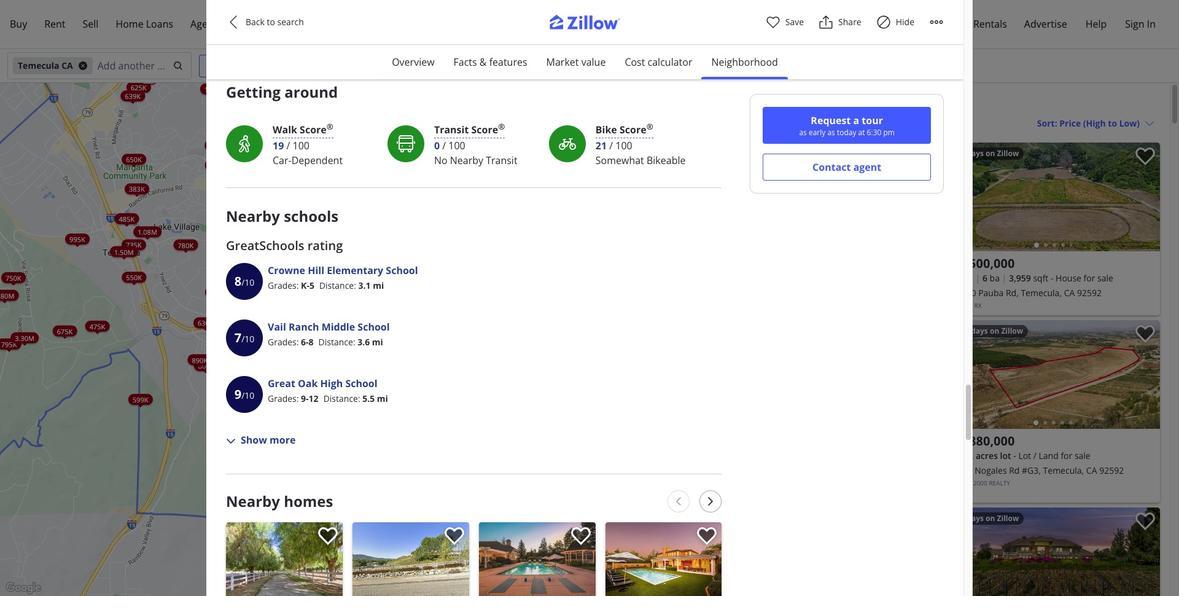 Task type: locate. For each thing, give the bounding box(es) containing it.
383k link
[[125, 183, 149, 194]]

tour inside 3d tour 785k
[[338, 397, 350, 403]]

days right 68
[[967, 513, 984, 524]]

chevron right image for 80 days on zillow
[[921, 190, 936, 204]]

1 grades: from the top
[[268, 279, 299, 291]]

grades: down great
[[268, 392, 299, 404]]

0 vertical spatial bds
[[959, 272, 974, 284]]

650k link up 383k on the left top of the page
[[122, 154, 146, 165]]

650k link down crowne hill elementary school link
[[334, 278, 358, 289]]

1 vertical spatial ba
[[315, 287, 325, 299]]

sqft right 2,754
[[359, 287, 374, 299]]

mi right 5.5
[[377, 392, 388, 404]]

0 vertical spatial ba
[[990, 272, 1000, 284]]

485k
[[119, 214, 135, 223]]

3d for 3d tour 850k
[[338, 386, 343, 392]]

® right 1m link
[[498, 121, 505, 132]]

realty inside 0 los nogales rd #g3, temecula, ca 92592 remax 2000 realty
[[990, 479, 1011, 487]]

1 horizontal spatial 650k
[[338, 279, 354, 288]]

0 inside 0 / 100 no nearby transit
[[434, 139, 440, 152]]

mi inside "crowne hill elementary school grades: k-5 distance: 3.1 mi"
[[373, 279, 384, 291]]

transit up 1.25m link
[[434, 123, 469, 137]]

$5,880,000
[[952, 433, 1015, 449]]

temecula ca
[[18, 60, 73, 71]]

1 horizontal spatial 795k link
[[297, 232, 321, 243]]

4 up "565k"
[[277, 287, 282, 299]]

0 vertical spatial 699k link
[[315, 256, 340, 267]]

37028 de portola rd, temecula, ca 92592 image
[[947, 508, 1161, 596]]

realty down 39100
[[952, 301, 973, 310]]

save
[[786, 16, 804, 28]]

/10 for 8
[[242, 276, 255, 288]]

tour inside 3d tour 850k
[[344, 386, 356, 392]]

0 horizontal spatial 780k
[[178, 240, 194, 249]]

0 horizontal spatial 8
[[235, 273, 242, 289]]

2 ® from the left
[[498, 121, 505, 132]]

rx
[[975, 301, 982, 310]]

1 /10 from the top
[[242, 276, 255, 288]]

0 horizontal spatial 795k
[[1, 339, 17, 348]]

5
[[310, 279, 315, 291]]

1.90m link
[[277, 180, 305, 191]]

agent
[[191, 17, 217, 31]]

zillow for 80 days on zillow
[[779, 148, 801, 159]]

ca right #g3,
[[1087, 465, 1098, 476]]

- up 39100 pauba rd, temecula, ca 92592 link
[[1051, 272, 1054, 284]]

terms of use link
[[621, 588, 657, 595]]

650k for the leftmost 650k link
[[126, 154, 142, 164]]

780k link
[[174, 239, 198, 250]]

2 grades: from the top
[[268, 336, 299, 348]]

788k
[[315, 157, 331, 166]]

chevron left image down 490
[[953, 367, 968, 382]]

1 horizontal spatial 635k link
[[283, 242, 307, 253]]

on right 68
[[986, 513, 996, 524]]

0 vertical spatial school
[[386, 263, 418, 277]]

link up 595k
[[342, 355, 372, 372]]

2 vertical spatial /10
[[242, 389, 255, 401]]

report a map error
[[664, 588, 715, 595]]

days right 490
[[972, 326, 989, 336]]

house right 3.1
[[381, 287, 407, 299]]

tour inside 3d tour 849k
[[345, 322, 357, 327]]

- house for sale up 39100 pauba rd, temecula, ca 92592 link
[[1051, 272, 1114, 284]]

2 vertical spatial mi
[[377, 392, 388, 404]]

650k up 383k on the left top of the page
[[126, 154, 142, 164]]

bds left k-
[[284, 287, 299, 299]]

3 ® from the left
[[647, 121, 654, 132]]

670k link
[[253, 318, 278, 329]]

3,959 sqft
[[1010, 272, 1049, 284]]

580k
[[266, 312, 282, 322]]

0 vertical spatial google image
[[229, 28, 270, 44]]

® inside transit score ®
[[498, 121, 505, 132]]

chevron left image down 1.90m link
[[278, 204, 293, 219]]

485k link
[[115, 213, 139, 224]]

0 vertical spatial grades:
[[268, 279, 299, 291]]

1 vertical spatial -
[[376, 287, 379, 299]]

1 horizontal spatial bds
[[959, 272, 974, 284]]

3 grades: from the top
[[268, 392, 299, 404]]

0 vertical spatial -
[[1051, 272, 1054, 284]]

0 horizontal spatial sale
[[423, 287, 439, 299]]

school inside vail ranch middle school grades: 6-8 distance: 3.6 mi
[[358, 320, 390, 333]]

grades: down 'crowne'
[[268, 279, 299, 291]]

zillow logo image
[[541, 15, 639, 36]]

house for $9,500,000
[[1056, 272, 1082, 284]]

- for $894,000
[[376, 287, 379, 299]]

score for bike score
[[620, 123, 647, 137]]

for for $9,500,000
[[1084, 272, 1096, 284]]

/ 100 for transit
[[443, 139, 466, 152]]

zillow right 41
[[998, 148, 1020, 159]]

1 vertical spatial 780k
[[178, 240, 194, 249]]

650k down crowne hill elementary school link
[[338, 279, 354, 288]]

33068 regina dr, temecula, ca 92592 image
[[272, 157, 448, 266], [448, 157, 624, 266]]

1 vertical spatial 639k
[[272, 252, 287, 261]]

chevron left image up 36736 pauba rd, temecula, ca 92592 image
[[674, 497, 684, 506]]

/ 100 up somewhat
[[610, 139, 633, 152]]

6
[[983, 272, 988, 284]]

search
[[277, 16, 304, 28]]

zillow right 80
[[779, 148, 801, 159]]

mi inside vail ranch middle school grades: 6-8 distance: 3.6 mi
[[372, 336, 383, 348]]

new inside "new 550k"
[[312, 276, 322, 281]]

1 vertical spatial realty
[[990, 479, 1011, 487]]

walk
[[273, 123, 297, 137]]

0 horizontal spatial bds
[[284, 287, 299, 299]]

new up the pedestrian "icon"
[[229, 124, 239, 129]]

tour for 3d tour 850k
[[344, 386, 356, 392]]

2 horizontal spatial 1.50m link
[[252, 298, 280, 309]]

/ 100
[[287, 139, 310, 152], [443, 139, 466, 152], [610, 139, 633, 152]]

map region for the rightmost 'google' image
[[104, 0, 733, 66]]

chevron left image
[[735, 190, 750, 204], [953, 190, 968, 204], [674, 497, 684, 506], [953, 555, 968, 569]]

39100 pauba rd, temecula, ca 92592 link
[[952, 286, 1156, 300]]

zillow right 68
[[998, 513, 1020, 524]]

1 vertical spatial 650k
[[338, 279, 354, 288]]

1 horizontal spatial temecula
[[731, 95, 789, 111]]

new for 509k
[[229, 124, 239, 129]]

bds up 39100
[[959, 272, 974, 284]]

temecula inside filters element
[[18, 60, 59, 71]]

ranch
[[289, 320, 319, 333]]

1 vertical spatial 0
[[952, 465, 957, 476]]

ca inside 0 los nogales rd #g3, temecula, ca 92592 remax 2000 realty
[[1087, 465, 1098, 476]]

lot
[[1019, 450, 1032, 461]]

chevron left image down 80
[[735, 190, 750, 204]]

today
[[837, 127, 857, 138]]

ca
[[62, 60, 73, 71], [792, 95, 808, 111], [1065, 287, 1076, 299], [1087, 465, 1098, 476]]

chevron left image for 41 days on zillow
[[953, 190, 968, 204]]

0 vertical spatial new
[[229, 124, 239, 129]]

0 inside 0 los nogales rd #g3, temecula, ca 92592 remax 2000 realty
[[952, 465, 957, 476]]

8 down the ranch on the left of the page
[[309, 336, 314, 348]]

sqft inside map region
[[359, 287, 374, 299]]

0 horizontal spatial 639k
[[125, 91, 141, 100]]

ba inside main content
[[990, 272, 1000, 284]]

score inside walk score ®
[[300, 123, 327, 137]]

669k link
[[275, 384, 300, 395]]

manage rentals link
[[926, 10, 1016, 39]]

save this home button for $9,500,000
[[1126, 143, 1161, 177]]

1 vertical spatial nearby
[[226, 206, 280, 226]]

0 vertical spatial 1.50m link
[[200, 83, 228, 94]]

1 vertical spatial for
[[409, 287, 421, 299]]

1.50m up 565k link
[[257, 299, 276, 308]]

on for 490
[[990, 326, 1000, 336]]

/ 100 for bike
[[610, 139, 633, 152]]

0 vertical spatial chevron down image
[[1145, 118, 1155, 128]]

1 vertical spatial a
[[684, 588, 687, 595]]

nearby up 'new 615k'
[[226, 206, 280, 226]]

625k for right 625k link
[[254, 253, 270, 263]]

ba right 3
[[315, 287, 325, 299]]

zillow for 41 days on zillow
[[998, 148, 1020, 159]]

2 horizontal spatial chevron left image
[[953, 367, 968, 382]]

for for $894,000
[[409, 287, 421, 299]]

chevron left image
[[226, 15, 241, 29], [278, 204, 293, 219], [953, 367, 968, 382]]

for right land
[[1061, 450, 1073, 461]]

video walkthrough
[[289, 163, 362, 173]]

1 horizontal spatial 625k
[[254, 253, 270, 263]]

0 vertical spatial 650k
[[126, 154, 142, 164]]

0 horizontal spatial for
[[409, 287, 421, 299]]

1 vertical spatial transit
[[486, 153, 518, 167]]

0 horizontal spatial 635k link
[[245, 233, 269, 244]]

new 615k
[[255, 233, 277, 247]]

rent
[[44, 17, 65, 31]]

temecula left remove tag "image"
[[18, 60, 59, 71]]

distance:
[[319, 279, 356, 291], [319, 336, 356, 348], [324, 392, 360, 404]]

report a map error link
[[664, 588, 715, 595]]

3d inside new 509k 3d tour 540k
[[227, 339, 233, 345]]

4 inside 180k 3d tour 4 units
[[225, 145, 229, 155]]

zillow for 490 days on zillow
[[1002, 326, 1024, 336]]

1 horizontal spatial 8
[[309, 336, 314, 348]]

sqft inside main content
[[1034, 272, 1049, 284]]

2 of ten element from the top
[[242, 321, 255, 357]]

/ 100 inside 0 / 100 no nearby transit
[[443, 139, 466, 152]]

realty down nogales
[[990, 479, 1011, 487]]

sign in
[[1126, 17, 1156, 31]]

780k inside 3d tour 780k
[[265, 157, 280, 166]]

temecula inside main content
[[731, 95, 789, 111]]

2 as from the left
[[828, 127, 836, 138]]

/10 for 7
[[242, 333, 255, 345]]

list
[[221, 518, 727, 596]]

/10 down 585k
[[242, 389, 255, 401]]

nearby for nearby homes
[[226, 491, 280, 511]]

bikeable
[[647, 153, 686, 167]]

1.50m link down 1.08m link
[[110, 246, 138, 257]]

1.50m down 1.08m link
[[114, 247, 134, 256]]

699k link
[[315, 256, 340, 267], [323, 321, 348, 332]]

1 vertical spatial chevron left image
[[278, 204, 293, 219]]

625k for topmost 625k link
[[131, 82, 147, 92]]

699k for the topmost 699k link
[[320, 257, 335, 267]]

oak
[[298, 376, 318, 390]]

school right elementary
[[386, 263, 418, 277]]

market value button
[[537, 45, 616, 79]]

8 right 2.58m
[[235, 273, 242, 289]]

780k left new 509k 3d tour 540k
[[178, 240, 194, 249]]

chevron left image for $894,000
[[278, 204, 293, 219]]

as
[[800, 127, 807, 138], [828, 127, 836, 138]]

for right 3.1
[[409, 287, 421, 299]]

house
[[1056, 272, 1082, 284], [381, 287, 407, 299]]

ba right 6
[[990, 272, 1000, 284]]

grades: inside vail ranch middle school grades: 6-8 distance: 3.6 mi
[[268, 336, 299, 348]]

help
[[1086, 17, 1107, 31]]

0 horizontal spatial as
[[800, 127, 807, 138]]

3d inside 3d tour 780k
[[268, 152, 274, 157]]

0 vertical spatial 780k
[[265, 157, 280, 166]]

475k link
[[85, 320, 110, 331]]

0 left los
[[952, 465, 957, 476]]

475k
[[89, 321, 105, 331]]

tour for 3d tour
[[226, 353, 238, 359]]

635k right 2.70m
[[249, 234, 265, 243]]

score inside transit score ®
[[472, 123, 498, 137]]

1 vertical spatial - house for sale
[[376, 287, 439, 299]]

on right 41
[[986, 148, 996, 159]]

1 horizontal spatial - house for sale
[[1051, 272, 1114, 284]]

on right 490
[[990, 326, 1000, 336]]

map region containing $894,000
[[0, 46, 874, 596]]

/10 inside 8 /10
[[242, 276, 255, 288]]

® right 799k
[[327, 121, 334, 132]]

0 horizontal spatial 795k link
[[0, 338, 21, 349]]

639k for right the 639k link
[[272, 252, 287, 261]]

score
[[300, 123, 327, 137], [472, 123, 498, 137], [620, 123, 647, 137]]

3 /10 from the top
[[242, 389, 255, 401]]

map region
[[104, 0, 733, 66], [0, 46, 874, 596]]

/ 100 inside 21 / 100 somewhat bikeable
[[610, 139, 633, 152]]

1 vertical spatial grades:
[[268, 336, 299, 348]]

2 vertical spatial new
[[312, 276, 322, 281]]

0 vertical spatial nearby
[[450, 153, 484, 167]]

mi
[[373, 279, 384, 291], [372, 336, 383, 348], [377, 392, 388, 404]]

chevron right image inside property images, use arrow keys to navigate, image 1 of 69 group
[[1140, 555, 1155, 569]]

/ 100 right 0 link
[[443, 139, 466, 152]]

36400 de portola rd, temecula, ca 92592 image
[[729, 143, 942, 251]]

house for $894,000
[[381, 287, 407, 299]]

4 left the units
[[225, 145, 229, 155]]

0 horizontal spatial 625k
[[131, 82, 147, 92]]

1 horizontal spatial house
[[1056, 272, 1082, 284]]

sale for $9,500,000
[[1098, 272, 1114, 284]]

0 vertical spatial mi
[[373, 279, 384, 291]]

school inside 'great oak high school grades: 9-12 distance: 5.5 mi'
[[346, 376, 378, 390]]

on for 68
[[986, 513, 996, 524]]

distance: inside vail ranch middle school grades: 6-8 distance: 3.6 mi
[[319, 336, 356, 348]]

as left early
[[800, 127, 807, 138]]

950k link
[[529, 153, 554, 164]]

1 horizontal spatial sqft
[[1034, 272, 1049, 284]]

at
[[859, 127, 865, 138]]

days right 41
[[967, 148, 984, 159]]

2 vertical spatial grades:
[[268, 392, 299, 404]]

899k link
[[331, 389, 356, 400]]

realty inside 39100 pauba rd, temecula, ca 92592 realty rx
[[952, 301, 973, 310]]

new 550k
[[299, 276, 322, 290]]

new inside 'new 615k'
[[267, 233, 277, 238]]

house up 39100 pauba rd, temecula, ca 92592 link
[[1056, 272, 1082, 284]]

1 vertical spatial new
[[267, 233, 277, 238]]

745k link
[[293, 134, 318, 145]]

905k link
[[249, 84, 274, 95]]

chevron right image for 41 days on zillow
[[1140, 190, 1155, 204]]

days right 80
[[749, 148, 766, 159]]

bus image
[[396, 134, 416, 153]]

mi for 8
[[373, 279, 384, 291]]

3d inside 180k 3d tour 4 units
[[234, 140, 240, 146]]

0 vertical spatial link
[[344, 226, 377, 243]]

report
[[664, 588, 683, 595]]

save this home image
[[918, 147, 937, 165], [1136, 147, 1156, 165], [423, 162, 443, 180], [1136, 325, 1156, 343]]

1 vertical spatial temecula,
[[1044, 465, 1085, 476]]

180k
[[217, 145, 233, 154]]

2 vertical spatial nearby
[[226, 491, 280, 511]]

0 up no
[[434, 139, 440, 152]]

homes
[[855, 95, 896, 111]]

around
[[285, 82, 338, 102]]

google image
[[229, 28, 270, 44], [3, 580, 44, 596]]

for inside $5,880,000 48.52 acres lot - lot / land for sale
[[1061, 450, 1073, 461]]

chevron right image
[[921, 190, 936, 204], [1140, 190, 1155, 204], [706, 497, 716, 506], [1140, 555, 1155, 569]]

new right k-
[[312, 276, 322, 281]]

chevron right image inside 'property images, use arrow keys to navigate, image 1 of 21' "group"
[[921, 190, 936, 204]]

main content
[[719, 83, 1171, 596]]

/ 100 down walk score ®
[[287, 139, 310, 152]]

0 vertical spatial 625k
[[131, 82, 147, 92]]

699k for bottommost 699k link
[[328, 322, 343, 331]]

search image
[[173, 61, 183, 71]]

1 vertical spatial /10
[[242, 333, 255, 345]]

36875 pauba rd, temecula, ca 92592 image
[[353, 522, 469, 596]]

chevron left image inside the property images, use arrow keys to navigate, image 1 of 36 group
[[278, 204, 293, 219]]

grades: inside 'great oak high school grades: 9-12 distance: 5.5 mi'
[[268, 392, 299, 404]]

3d inside 3d tour 850k
[[338, 386, 343, 392]]

chevron left image left back
[[226, 15, 241, 29]]

0 horizontal spatial 635k
[[249, 234, 265, 243]]

/10 for 9
[[242, 389, 255, 401]]

greatschools
[[226, 237, 304, 254]]

a left tour
[[854, 114, 860, 127]]

vail ranch middle school grades: 6-8 distance: 3.6 mi
[[268, 320, 390, 348]]

3d inside "link"
[[219, 353, 225, 359]]

0 vertical spatial 92592
[[1078, 287, 1102, 299]]

tour for 3d tour 780k
[[275, 152, 287, 157]]

overview
[[392, 55, 435, 69]]

distance: inside 'great oak high school grades: 9-12 distance: 5.5 mi'
[[324, 392, 360, 404]]

/10 inside 9 /10
[[242, 389, 255, 401]]

mi inside 'great oak high school grades: 9-12 distance: 5.5 mi'
[[377, 392, 388, 404]]

map
[[689, 588, 701, 595]]

0 horizontal spatial 4
[[225, 145, 229, 155]]

1.25m
[[449, 144, 469, 154]]

0 horizontal spatial 650k
[[126, 154, 142, 164]]

greatschools rating
[[226, 237, 343, 254]]

3d inside 3d tour 785k
[[331, 397, 337, 403]]

2 score from the left
[[472, 123, 498, 137]]

1.50m left getting
[[205, 84, 224, 93]]

&
[[480, 55, 487, 69]]

1 horizontal spatial 780k
[[265, 157, 280, 166]]

21
[[596, 139, 607, 152]]

use
[[647, 588, 657, 595]]

grades: inside "crowne hill elementary school grades: k-5 distance: 3.1 mi"
[[268, 279, 299, 291]]

school up 3.6
[[358, 320, 390, 333]]

1 ® from the left
[[327, 121, 334, 132]]

ca left luxury on the top right of page
[[792, 95, 808, 111]]

new up 600k link
[[267, 233, 277, 238]]

chevron left image down 68
[[953, 555, 968, 569]]

show more
[[241, 433, 296, 447]]

2 33068 regina dr, temecula, ca 92592 image from the left
[[448, 157, 624, 266]]

sqft up 39100 pauba rd, temecula, ca 92592 link
[[1034, 272, 1049, 284]]

chevron left image for $5,880,000
[[953, 367, 968, 382]]

school inside "crowne hill elementary school grades: k-5 distance: 3.1 mi"
[[386, 263, 418, 277]]

- right 3.1
[[376, 287, 379, 299]]

new inside new 509k 3d tour 540k
[[229, 124, 239, 129]]

score inside bike score ®
[[620, 123, 647, 137]]

mi right 3.6
[[372, 336, 383, 348]]

for up 39100 pauba rd, temecula, ca 92592 link
[[1084, 272, 1096, 284]]

pedestrian image
[[235, 134, 254, 153]]

clear field image
[[171, 61, 181, 71]]

2 horizontal spatial new
[[312, 276, 322, 281]]

ca right rd,
[[1065, 287, 1076, 299]]

509k
[[216, 129, 232, 138]]

3 / 100 from the left
[[610, 139, 633, 152]]

2 horizontal spatial -
[[1051, 272, 1054, 284]]

temecula, down the 3,959 sqft
[[1021, 287, 1062, 299]]

0 for 0 los nogales rd #g3, temecula, ca 92592 remax 2000 realty
[[952, 465, 957, 476]]

- right lot
[[1014, 450, 1017, 461]]

1 vertical spatial house
[[381, 287, 407, 299]]

zillow down 39100 pauba rd, temecula, ca 92592 realty rx
[[1002, 326, 1024, 336]]

0 horizontal spatial sqft
[[359, 287, 374, 299]]

map
[[547, 588, 559, 595]]

ba for $9,500,000
[[990, 272, 1000, 284]]

/10 right 2.58m
[[242, 276, 255, 288]]

bike image
[[558, 134, 577, 153]]

1 horizontal spatial realty
[[990, 479, 1011, 487]]

on right 80
[[768, 148, 777, 159]]

2 horizontal spatial for
[[1084, 272, 1096, 284]]

® up 21 / 100 somewhat bikeable
[[647, 121, 654, 132]]

grades:
[[268, 279, 299, 291], [268, 336, 299, 348], [268, 392, 299, 404]]

transit left '950k' link
[[486, 153, 518, 167]]

mi for 9
[[377, 392, 388, 404]]

3d for 3d tour 780k
[[268, 152, 274, 157]]

0 vertical spatial a
[[854, 114, 860, 127]]

2 vertical spatial for
[[1061, 450, 1073, 461]]

635k up 'crowne'
[[287, 243, 303, 252]]

2 vertical spatial 1.50m link
[[252, 298, 280, 309]]

1 horizontal spatial 0
[[952, 465, 957, 476]]

2 /10 from the top
[[242, 333, 255, 345]]

days for 80
[[749, 148, 766, 159]]

6-
[[301, 336, 309, 348]]

grades: for 7
[[268, 336, 299, 348]]

3d inside 3d tour 849k
[[339, 322, 344, 327]]

2 vertical spatial distance:
[[324, 392, 360, 404]]

chevron left image for 80 days on zillow
[[735, 190, 750, 204]]

rating
[[308, 237, 343, 254]]

0 vertical spatial chevron left image
[[226, 15, 241, 29]]

ba inside map region
[[315, 287, 325, 299]]

chevron left image down 41
[[953, 190, 968, 204]]

0 horizontal spatial temecula
[[18, 60, 59, 71]]

2 / 100 from the left
[[443, 139, 466, 152]]

tour inside 3d tour 780k
[[275, 152, 287, 157]]

walkthrough
[[314, 163, 362, 173]]

facts & features
[[454, 55, 528, 69]]

1 vertical spatial bds
[[284, 287, 299, 299]]

825k
[[264, 86, 280, 95]]

4.89m link
[[557, 189, 585, 200]]

® for transit score
[[498, 121, 505, 132]]

1 of ten element from the top
[[242, 264, 255, 301]]

sale for $894,000
[[423, 287, 439, 299]]

700k
[[303, 473, 319, 482]]

2 vertical spatial 1.50m
[[257, 299, 276, 308]]

- house for sale right 3.1
[[376, 287, 439, 299]]

of ten element for 7
[[242, 321, 255, 357]]

550k link
[[268, 203, 293, 215], [122, 271, 146, 283], [288, 278, 313, 289], [226, 351, 251, 362]]

3 of ten element from the top
[[242, 377, 255, 414]]

® inside bike score ®
[[647, 121, 654, 132]]

school up 5.5
[[346, 376, 378, 390]]

distance: inside "crowne hill elementary school grades: k-5 distance: 3.1 mi"
[[319, 279, 356, 291]]

plus image
[[689, 534, 702, 547]]

features
[[490, 55, 528, 69]]

nearby left homes
[[226, 491, 280, 511]]

0 vertical spatial 795k
[[301, 233, 317, 242]]

780k left play image on the left top
[[265, 157, 280, 166]]

link
[[344, 226, 377, 243], [342, 355, 372, 372]]

1 vertical spatial 795k
[[1, 339, 17, 348]]

1 horizontal spatial 795k
[[301, 233, 317, 242]]

1.50m link up 565k link
[[252, 298, 280, 309]]

temecula, down land
[[1044, 465, 1085, 476]]

® inside walk score ®
[[327, 121, 334, 132]]

link up 759k
[[344, 226, 377, 243]]

share image
[[819, 15, 834, 29]]

1.50m link up 509k
[[200, 83, 228, 94]]

759k link
[[339, 245, 363, 256]]

0 vertical spatial realty
[[952, 301, 973, 310]]

0 horizontal spatial 1.50m
[[114, 247, 134, 256]]

0 vertical spatial 699k
[[320, 257, 335, 267]]

heart image
[[766, 15, 781, 29]]

1 score from the left
[[300, 123, 327, 137]]

1 vertical spatial 625k
[[254, 253, 270, 263]]

a inside request a tour as early as today at 6:30 pm
[[854, 114, 860, 127]]

0 los nogales rd #g3, temecula, ca 92592 image
[[947, 320, 1161, 429]]

of ten element
[[242, 264, 255, 301], [242, 321, 255, 357], [242, 377, 255, 414]]

/10 right the 540k
[[242, 333, 255, 345]]

chevron right image inside property images, use arrow keys to navigate, image 1 of 41 group
[[1140, 190, 1155, 204]]

0 link
[[434, 138, 440, 153]]

3 score from the left
[[620, 123, 647, 137]]

4.89m
[[562, 190, 581, 199]]

1.08m link
[[133, 226, 161, 237]]

tour for 3d tour 849k
[[345, 322, 357, 327]]

3d for 3d tour 849k
[[339, 322, 344, 327]]

1 vertical spatial 650k link
[[334, 278, 358, 289]]

1 vertical spatial 625k link
[[250, 252, 274, 263]]

middle
[[322, 320, 355, 333]]

585k link
[[233, 379, 258, 390]]

tour inside "link"
[[226, 353, 238, 359]]

0 horizontal spatial - house for sale
[[376, 287, 439, 299]]

ca left remove tag "image"
[[62, 60, 73, 71]]

grades: down vail
[[268, 336, 299, 348]]

3d tour 785k
[[328, 397, 350, 412]]

nearby right no
[[450, 153, 484, 167]]

3d for 3d tour 785k
[[331, 397, 337, 403]]

0 horizontal spatial transit
[[434, 123, 469, 137]]

1 horizontal spatial chevron down image
[[1145, 118, 1155, 128]]

/ 100 inside 19 / 100 car-dependent
[[287, 139, 310, 152]]

3 ba
[[308, 287, 325, 299]]

mi right 3.1
[[373, 279, 384, 291]]

a left map at the bottom right of the page
[[684, 588, 687, 595]]

1 / 100 from the left
[[287, 139, 310, 152]]

chevron down image
[[1145, 118, 1155, 128], [226, 436, 236, 446]]

mi for 7
[[372, 336, 383, 348]]

keyboard
[[486, 588, 512, 595]]

2 horizontal spatial ®
[[647, 121, 654, 132]]

temecula up results
[[731, 95, 789, 111]]

grades: for 8
[[268, 279, 299, 291]]

/10 inside 7 /10
[[242, 333, 255, 345]]

0 vertical spatial temecula
[[18, 60, 59, 71]]

1 horizontal spatial 4
[[277, 287, 282, 299]]

1 vertical spatial 4
[[277, 287, 282, 299]]

68 days on zillow
[[957, 513, 1020, 524]]

as right early
[[828, 127, 836, 138]]

save this home image for $5,880,000
[[1136, 325, 1156, 343]]



Task type: vqa. For each thing, say whether or not it's contained in the screenshot.


Task type: describe. For each thing, give the bounding box(es) containing it.
back to search
[[246, 16, 304, 28]]

0 for 0 / 100 no nearby transit
[[434, 139, 440, 152]]

k-
[[301, 279, 310, 291]]

properties
[[319, 316, 354, 324]]

1 vertical spatial 1.50m link
[[110, 246, 138, 257]]

facts
[[454, 55, 477, 69]]

1m
[[471, 126, 481, 135]]

® for bike score
[[647, 121, 654, 132]]

ca inside 39100 pauba rd, temecula, ca 92592 realty rx
[[1065, 287, 1076, 299]]

car-
[[273, 153, 292, 167]]

2.58m link
[[205, 286, 233, 297]]

save button
[[766, 15, 804, 29]]

1 horizontal spatial 635k
[[287, 243, 303, 252]]

0 horizontal spatial 639k link
[[121, 90, 145, 101]]

rd
[[1010, 465, 1020, 476]]

lot
[[1001, 450, 1012, 461]]

2.85m
[[390, 186, 410, 196]]

- for $9,500,000
[[1051, 272, 1054, 284]]

3.1
[[359, 279, 371, 291]]

map region for bottommost 'google' image
[[0, 46, 874, 596]]

36910 pauba rd, temecula, ca 92592 image
[[226, 522, 343, 596]]

great
[[268, 376, 296, 390]]

1 horizontal spatial 625k link
[[250, 252, 274, 263]]

1 vertical spatial google image
[[3, 580, 44, 596]]

5.88m link
[[508, 80, 537, 91]]

39100 pauba rd, temecula, ca 92592 image
[[947, 143, 1161, 251]]

luxury
[[811, 95, 852, 111]]

value
[[582, 55, 606, 69]]

score for transit score
[[472, 123, 498, 137]]

distance: for 9
[[324, 392, 360, 404]]

buy
[[10, 17, 27, 31]]

days for 68
[[967, 513, 984, 524]]

0 horizontal spatial chevron down image
[[226, 436, 236, 446]]

735k link
[[122, 239, 146, 250]]

walk score ®
[[273, 121, 334, 137]]

overview button
[[382, 45, 445, 79]]

nearby for nearby schools
[[226, 206, 280, 226]]

tour inside new 509k 3d tour 540k
[[234, 339, 246, 345]]

899k
[[336, 390, 351, 399]]

630k link
[[194, 317, 218, 328]]

36736 pauba rd, temecula, ca 92592 image
[[606, 522, 722, 596]]

585k
[[238, 380, 254, 389]]

property images, use arrow keys to navigate, image 1 of 5 group
[[947, 320, 1161, 432]]

distance: for 7
[[319, 336, 356, 348]]

temecula for temecula ca
[[18, 60, 59, 71]]

cost
[[625, 55, 645, 69]]

play image
[[282, 165, 289, 172]]

80 days on zillow
[[739, 148, 801, 159]]

school for 7
[[358, 320, 390, 333]]

bike
[[596, 123, 617, 137]]

on for 41
[[986, 148, 996, 159]]

main navigation
[[0, 0, 1180, 49]]

error
[[702, 588, 715, 595]]

795k for topmost 795k link
[[301, 233, 317, 242]]

92592 inside 0 los nogales rd #g3, temecula, ca 92592 remax 2000 realty
[[1100, 465, 1125, 476]]

2,754 sqft
[[334, 287, 374, 299]]

terms
[[621, 588, 638, 595]]

1 33068 regina dr, temecula, ca 92592 image from the left
[[272, 157, 448, 266]]

robert
[[277, 316, 300, 324]]

nearby inside 0 / 100 no nearby transit
[[450, 153, 484, 167]]

temecula for temecula ca luxury homes
[[731, 95, 789, 111]]

market
[[547, 55, 579, 69]]

sqft for $894,000
[[359, 287, 374, 299]]

home
[[116, 17, 144, 31]]

41
[[957, 148, 965, 159]]

save this home button for $5,880,000
[[1126, 320, 1161, 355]]

- house for sale for $9,500,000
[[1051, 272, 1114, 284]]

property images, use arrow keys to navigate, image 1 of 41 group
[[947, 143, 1161, 254]]

remove tag image
[[78, 61, 88, 71]]

600k
[[263, 249, 279, 259]]

contact agent button
[[763, 154, 932, 181]]

crowne hill elementary school link
[[268, 263, 418, 278]]

main content containing temecula ca luxury homes
[[719, 83, 1171, 596]]

ba for $894,000
[[315, 287, 325, 299]]

land
[[1039, 450, 1059, 461]]

a for request
[[854, 114, 860, 127]]

6 ba
[[983, 272, 1000, 284]]

property images, use arrow keys to navigate, image 1 of 21 group
[[729, 143, 942, 251]]

0 vertical spatial 1.50m
[[205, 84, 224, 93]]

1 horizontal spatial 650k link
[[334, 278, 358, 289]]

615k
[[255, 238, 271, 247]]

1 as from the left
[[800, 127, 807, 138]]

0 horizontal spatial 650k link
[[122, 154, 146, 165]]

0 los nogales rd #g3, temecula, ca 92592 remax 2000 realty
[[952, 465, 1125, 487]]

distance: for 8
[[319, 279, 356, 291]]

569k
[[235, 341, 251, 350]]

calculator
[[648, 55, 693, 69]]

180k 3d tour 4 units
[[217, 140, 253, 155]]

sale inside $5,880,000 48.52 acres lot - lot / land for sale
[[1075, 450, 1091, 461]]

3d tour
[[219, 353, 238, 359]]

1 vertical spatial link
[[342, 355, 372, 372]]

on for 80
[[768, 148, 777, 159]]

of ten element for 8
[[242, 264, 255, 301]]

chevron right image
[[1140, 367, 1155, 382]]

5.5
[[363, 392, 375, 404]]

of ten element for 9
[[242, 377, 255, 414]]

zillow for 68 days on zillow
[[998, 513, 1020, 524]]

property images, use arrow keys to navigate, image 1 of 36 group
[[96, 157, 624, 268]]

® for walk score
[[327, 121, 334, 132]]

shortcuts
[[513, 588, 539, 595]]

tour inside 180k 3d tour 4 units
[[241, 140, 253, 146]]

high
[[320, 376, 343, 390]]

41 days on zillow
[[957, 148, 1020, 159]]

property images, use arrow keys to navigate, image 1 of 69 group
[[947, 508, 1161, 596]]

days for 41
[[967, 148, 984, 159]]

chevron left image for 68 days on zillow
[[953, 555, 968, 569]]

9-
[[301, 392, 309, 404]]

1.90m
[[281, 181, 301, 190]]

1.07m link
[[344, 184, 372, 195]]

565k link
[[262, 310, 286, 321]]

ca inside filters element
[[62, 60, 73, 71]]

chevron down image
[[658, 570, 667, 579]]

nogales
[[975, 465, 1007, 476]]

92592 inside 39100 pauba rd, temecula, ca 92592 realty rx
[[1078, 287, 1102, 299]]

school for 8
[[386, 263, 418, 277]]

670k 675k 680k
[[57, 319, 280, 339]]

school for 9
[[346, 376, 378, 390]]

save this home button for $894,000
[[413, 157, 448, 192]]

639k for the 639k link to the left
[[125, 91, 141, 100]]

7
[[235, 329, 242, 346]]

- inside $5,880,000 48.52 acres lot - lot / land for sale
[[1014, 450, 1017, 461]]

675k link
[[53, 325, 77, 336]]

1 vertical spatial 699k link
[[323, 321, 348, 332]]

550k inside "new 550k"
[[299, 281, 315, 290]]

a for report
[[684, 588, 687, 595]]

rent link
[[36, 10, 74, 39]]

getting
[[226, 82, 281, 102]]

transit inside 0 / 100 no nearby transit
[[486, 153, 518, 167]]

- house for sale for $894,000
[[376, 287, 439, 299]]

3
[[308, 287, 313, 299]]

pauba
[[979, 287, 1004, 299]]

785k
[[328, 402, 343, 412]]

8 inside vail ranch middle school grades: 6-8 distance: 3.6 mi
[[309, 336, 314, 348]]

745k
[[298, 135, 314, 144]]

days for 490
[[972, 326, 989, 336]]

new for 615k
[[267, 233, 277, 238]]

robert cole properties
[[277, 316, 354, 324]]

save this home image for $9,500,000
[[1136, 147, 1156, 165]]

875k link
[[327, 378, 351, 389]]

0 los nogales rd #g3, temecula, ca 92592 link
[[952, 463, 1156, 478]]

#g3,
[[1023, 465, 1041, 476]]

transit inside transit score ®
[[434, 123, 469, 137]]

795k for the left 795k link
[[1, 339, 17, 348]]

sqft for $9,500,000
[[1034, 272, 1049, 284]]

more image
[[930, 15, 944, 29]]

advertise
[[1025, 17, 1068, 31]]

37104 de portola rd, temecula, ca 92592 image
[[479, 522, 596, 596]]

2 horizontal spatial 1.50m
[[257, 299, 276, 308]]

0 vertical spatial 625k link
[[127, 81, 151, 92]]

3d for 3d tour
[[219, 353, 225, 359]]

1 horizontal spatial 1.50m link
[[200, 83, 228, 94]]

nearby schools
[[226, 206, 339, 226]]

skip link list tab list
[[382, 45, 788, 80]]

1.64m
[[630, 112, 649, 122]]

645k
[[613, 124, 629, 133]]

home loans link
[[107, 10, 182, 39]]

chevron right image for 68 days on zillow
[[1140, 555, 1155, 569]]

39100
[[952, 287, 977, 299]]

crowne
[[268, 263, 305, 277]]

minus image
[[689, 566, 702, 579]]

569k link
[[231, 340, 255, 351]]

save this home image
[[1136, 512, 1156, 530]]

nearby homes
[[226, 491, 333, 511]]

2000
[[974, 479, 988, 487]]

grades: for 9
[[268, 392, 299, 404]]

9 /10
[[235, 386, 255, 402]]

1 horizontal spatial 639k link
[[267, 251, 292, 262]]

1 horizontal spatial google image
[[229, 28, 270, 44]]

19 link
[[273, 138, 284, 153]]

tour
[[862, 114, 884, 127]]

$5,880,000 48.52 acres lot - lot / land for sale
[[952, 433, 1091, 461]]

129 results
[[731, 117, 777, 128]]

/ 100 for walk
[[287, 139, 310, 152]]

save this home image for $894,000
[[423, 162, 443, 180]]

contact
[[813, 160, 851, 174]]

show
[[241, 433, 267, 447]]

2,754
[[334, 287, 356, 299]]

filters element
[[0, 49, 1180, 83]]

0 vertical spatial 8
[[235, 273, 242, 289]]

score for walk score
[[300, 123, 327, 137]]

650k for 650k link to the right
[[338, 279, 354, 288]]

temecula, inside 0 los nogales rd #g3, temecula, ca 92592 remax 2000 realty
[[1044, 465, 1085, 476]]

pm
[[884, 127, 895, 138]]

hide image
[[877, 15, 891, 29]]

798k
[[328, 403, 344, 412]]

temecula, inside 39100 pauba rd, temecula, ca 92592 realty rx
[[1021, 287, 1062, 299]]

890k
[[192, 355, 208, 364]]

0 vertical spatial 795k link
[[297, 232, 321, 243]]

new for 550k
[[312, 276, 322, 281]]

tour for 3d tour 785k
[[338, 397, 350, 403]]



